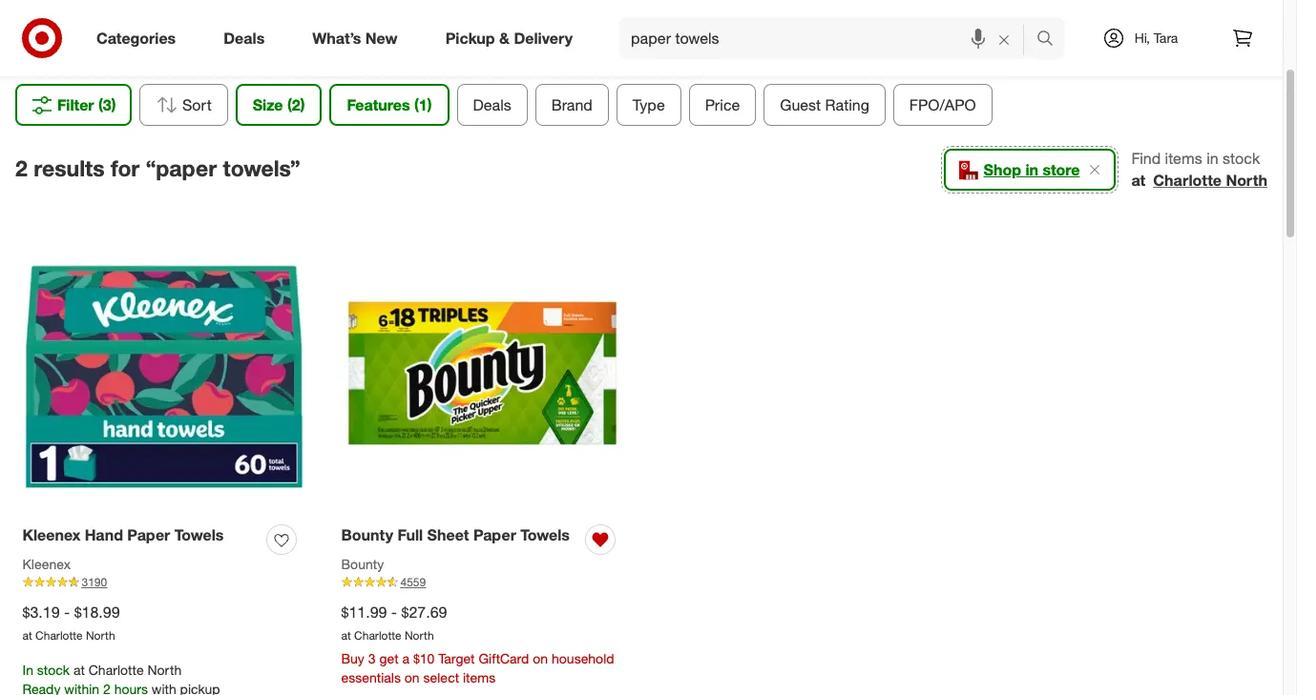 Task type: vqa. For each thing, say whether or not it's contained in the screenshot.
432 LINK
no



Task type: describe. For each thing, give the bounding box(es) containing it.
bounty for bounty
[[341, 557, 384, 573]]

filter (3) button
[[15, 84, 131, 126]]

hi,
[[1135, 30, 1150, 46]]

full
[[398, 526, 423, 545]]

in stock at  charlotte north
[[22, 662, 182, 679]]

hi, tara
[[1135, 30, 1178, 46]]

guest rating button
[[763, 84, 885, 126]]

new
[[365, 28, 398, 47]]

charlotte inside find items in stock at charlotte north
[[1153, 171, 1222, 190]]

in inside find items in stock at charlotte north
[[1207, 149, 1219, 168]]

features
[[346, 96, 410, 115]]

$11.99
[[341, 604, 387, 623]]

giftcard
[[479, 651, 529, 667]]

what's
[[312, 28, 361, 47]]

kleenex link
[[22, 556, 71, 575]]

What can we help you find? suggestions appear below search field
[[620, 17, 1041, 59]]

$3.19
[[22, 604, 60, 623]]

3190 link
[[22, 575, 304, 592]]

brand
[[551, 96, 592, 115]]

(3)
[[98, 96, 116, 115]]

guest
[[780, 96, 821, 115]]

items inside $11.99 - $27.69 at charlotte north buy 3 get a $10 target giftcard on household essentials on select items
[[463, 670, 496, 686]]

hand
[[85, 526, 123, 545]]

2 towels from the left
[[521, 526, 570, 545]]

kleenex hand paper towels link
[[22, 525, 224, 547]]

type button
[[616, 84, 681, 126]]

find
[[1132, 149, 1161, 168]]

search button
[[1028, 17, 1074, 63]]

shop in store
[[984, 161, 1080, 180]]

search
[[1028, 30, 1074, 49]]

charlotte down $18.99
[[89, 662, 144, 679]]

household
[[552, 651, 614, 667]]

bounty link
[[341, 556, 384, 575]]

at inside $3.19 - $18.99 at charlotte north
[[22, 629, 32, 644]]

categories
[[96, 28, 176, 47]]

deals link
[[207, 17, 289, 59]]

buy
[[341, 651, 365, 667]]

$3.19 - $18.99 at charlotte north
[[22, 604, 120, 644]]

charlotte north button
[[1153, 170, 1268, 192]]

charlotte inside $11.99 - $27.69 at charlotte north buy 3 get a $10 target giftcard on household essentials on select items
[[354, 629, 402, 644]]

a
[[402, 651, 410, 667]]

select
[[423, 670, 459, 686]]

pickup & delivery link
[[429, 17, 597, 59]]

4559 link
[[341, 575, 623, 592]]

fpo/apo
[[909, 96, 976, 115]]

price
[[705, 96, 740, 115]]

4559
[[400, 576, 426, 590]]

1 horizontal spatial on
[[533, 651, 548, 667]]

shop in store button
[[944, 149, 1116, 191]]

$11.99 - $27.69 at charlotte north buy 3 get a $10 target giftcard on household essentials on select items
[[341, 604, 614, 686]]

sort
[[182, 96, 211, 115]]

"paper
[[146, 154, 217, 181]]

north inside $3.19 - $18.99 at charlotte north
[[86, 629, 115, 644]]

kleenex for kleenex
[[22, 557, 71, 573]]

$18.99
[[74, 604, 120, 623]]

at down $3.19 - $18.99 at charlotte north
[[73, 662, 85, 679]]



Task type: locate. For each thing, give the bounding box(es) containing it.
in inside shop in store button
[[1026, 161, 1039, 180]]

kleenex hand paper towels image
[[22, 233, 304, 514], [22, 233, 304, 514]]

pickup
[[445, 28, 495, 47]]

deals inside deals button
[[473, 96, 511, 115]]

1 bounty from the top
[[341, 526, 393, 545]]

towels up 4559 link
[[521, 526, 570, 545]]

deals down &
[[473, 96, 511, 115]]

towels"
[[223, 154, 300, 181]]

bounty
[[341, 526, 393, 545], [341, 557, 384, 573]]

shop
[[984, 161, 1021, 180]]

results
[[34, 154, 105, 181]]

charlotte
[[1153, 171, 1222, 190], [35, 629, 83, 644], [354, 629, 402, 644], [89, 662, 144, 679]]

find items in stock at charlotte north
[[1132, 149, 1268, 190]]

deals up size
[[224, 28, 265, 47]]

delivery
[[514, 28, 573, 47]]

store
[[1043, 161, 1080, 180]]

0 horizontal spatial deals
[[224, 28, 265, 47]]

sheet
[[427, 526, 469, 545]]

rating
[[825, 96, 869, 115]]

bounty full sheet paper towels image
[[341, 233, 623, 514], [341, 233, 623, 514]]

- inside $11.99 - $27.69 at charlotte north buy 3 get a $10 target giftcard on household essentials on select items
[[391, 604, 397, 623]]

price button
[[689, 84, 756, 126]]

1 - from the left
[[64, 604, 70, 623]]

charlotte up 3
[[354, 629, 402, 644]]

2 - from the left
[[391, 604, 397, 623]]

1 horizontal spatial deals
[[473, 96, 511, 115]]

brand button
[[535, 84, 608, 126]]

bounty up bounty link
[[341, 526, 393, 545]]

- for $11.99
[[391, 604, 397, 623]]

deals inside deals link
[[224, 28, 265, 47]]

2 bounty from the top
[[341, 557, 384, 573]]

kleenex for kleenex hand paper towels
[[22, 526, 81, 545]]

what's new
[[312, 28, 398, 47]]

$10
[[413, 651, 435, 667]]

sort button
[[139, 84, 227, 126]]

2 results for "paper towels"
[[15, 154, 300, 181]]

3
[[368, 651, 376, 667]]

charlotte down $3.19
[[35, 629, 83, 644]]

north inside find items in stock at charlotte north
[[1226, 171, 1268, 190]]

deals for deals link
[[224, 28, 265, 47]]

items up charlotte north button
[[1165, 149, 1203, 168]]

stock
[[1223, 149, 1260, 168], [37, 662, 70, 679]]

kleenex up $3.19
[[22, 557, 71, 573]]

north inside $11.99 - $27.69 at charlotte north buy 3 get a $10 target giftcard on household essentials on select items
[[405, 629, 434, 644]]

bounty for bounty full sheet paper towels
[[341, 526, 393, 545]]

paper right hand
[[127, 526, 170, 545]]

charlotte inside $3.19 - $18.99 at charlotte north
[[35, 629, 83, 644]]

1 horizontal spatial in
[[1207, 149, 1219, 168]]

0 vertical spatial deals
[[224, 28, 265, 47]]

2 paper from the left
[[473, 526, 516, 545]]

1 horizontal spatial stock
[[1223, 149, 1260, 168]]

0 horizontal spatial stock
[[37, 662, 70, 679]]

categories link
[[80, 17, 200, 59]]

1 towels from the left
[[174, 526, 224, 545]]

guest rating
[[780, 96, 869, 115]]

target
[[438, 651, 475, 667]]

for
[[111, 154, 140, 181]]

2 kleenex from the top
[[22, 557, 71, 573]]

0 vertical spatial on
[[533, 651, 548, 667]]

fpo/apo button
[[893, 84, 992, 126]]

items inside find items in stock at charlotte north
[[1165, 149, 1203, 168]]

tara
[[1154, 30, 1178, 46]]

1 paper from the left
[[127, 526, 170, 545]]

deals
[[224, 28, 265, 47], [473, 96, 511, 115]]

stock up charlotte north button
[[1223, 149, 1260, 168]]

at inside find items in stock at charlotte north
[[1132, 171, 1146, 190]]

(2)
[[287, 96, 304, 115]]

1 vertical spatial items
[[463, 670, 496, 686]]

at down find
[[1132, 171, 1146, 190]]

in
[[22, 662, 33, 679]]

0 horizontal spatial on
[[405, 670, 420, 686]]

pickup & delivery
[[445, 28, 573, 47]]

advertisement region
[[69, 0, 1214, 45]]

stock right in
[[37, 662, 70, 679]]

on
[[533, 651, 548, 667], [405, 670, 420, 686]]

size (2)
[[252, 96, 304, 115]]

get
[[379, 651, 399, 667]]

kleenex hand paper towels
[[22, 526, 224, 545]]

1 vertical spatial deals
[[473, 96, 511, 115]]

kleenex up kleenex link
[[22, 526, 81, 545]]

towels
[[174, 526, 224, 545], [521, 526, 570, 545]]

- right $11.99
[[391, 604, 397, 623]]

1 vertical spatial bounty
[[341, 557, 384, 573]]

on down the a
[[405, 670, 420, 686]]

in
[[1207, 149, 1219, 168], [1026, 161, 1039, 180]]

0 vertical spatial kleenex
[[22, 526, 81, 545]]

sponsored
[[1158, 46, 1214, 60]]

1 vertical spatial kleenex
[[22, 557, 71, 573]]

at down $3.19
[[22, 629, 32, 644]]

at
[[1132, 171, 1146, 190], [22, 629, 32, 644], [341, 629, 351, 644], [73, 662, 85, 679]]

0 horizontal spatial items
[[463, 670, 496, 686]]

type
[[632, 96, 665, 115]]

2
[[15, 154, 27, 181]]

0 vertical spatial bounty
[[341, 526, 393, 545]]

paper right sheet
[[473, 526, 516, 545]]

(1)
[[414, 96, 432, 115]]

-
[[64, 604, 70, 623], [391, 604, 397, 623]]

bounty full sheet paper towels link
[[341, 525, 570, 547]]

at inside $11.99 - $27.69 at charlotte north buy 3 get a $10 target giftcard on household essentials on select items
[[341, 629, 351, 644]]

- inside $3.19 - $18.99 at charlotte north
[[64, 604, 70, 623]]

0 horizontal spatial in
[[1026, 161, 1039, 180]]

size
[[252, 96, 283, 115]]

&
[[499, 28, 510, 47]]

stock inside find items in stock at charlotte north
[[1223, 149, 1260, 168]]

features (1)
[[346, 96, 432, 115]]

what's new link
[[296, 17, 422, 59]]

deals button
[[456, 84, 527, 126]]

3190
[[82, 576, 107, 590]]

bounty full sheet paper towels
[[341, 526, 570, 545]]

1 horizontal spatial -
[[391, 604, 397, 623]]

- right $3.19
[[64, 604, 70, 623]]

items down target
[[463, 670, 496, 686]]

$27.69
[[401, 604, 447, 623]]

at up "buy"
[[341, 629, 351, 644]]

1 horizontal spatial items
[[1165, 149, 1203, 168]]

charlotte down find
[[1153, 171, 1222, 190]]

1 kleenex from the top
[[22, 526, 81, 545]]

in left store
[[1026, 161, 1039, 180]]

bounty up $11.99
[[341, 557, 384, 573]]

filter (3)
[[57, 96, 116, 115]]

1 horizontal spatial paper
[[473, 526, 516, 545]]

1 vertical spatial stock
[[37, 662, 70, 679]]

north
[[1226, 171, 1268, 190], [86, 629, 115, 644], [405, 629, 434, 644], [147, 662, 182, 679]]

0 vertical spatial items
[[1165, 149, 1203, 168]]

on right the giftcard
[[533, 651, 548, 667]]

1 vertical spatial on
[[405, 670, 420, 686]]

deals for deals button
[[473, 96, 511, 115]]

essentials
[[341, 670, 401, 686]]

0 horizontal spatial towels
[[174, 526, 224, 545]]

towels up "3190" link at the left bottom of the page
[[174, 526, 224, 545]]

kleenex
[[22, 526, 81, 545], [22, 557, 71, 573]]

1 horizontal spatial towels
[[521, 526, 570, 545]]

in up charlotte north button
[[1207, 149, 1219, 168]]

- for $3.19
[[64, 604, 70, 623]]

0 horizontal spatial paper
[[127, 526, 170, 545]]

0 vertical spatial stock
[[1223, 149, 1260, 168]]

filter
[[57, 96, 94, 115]]

paper
[[127, 526, 170, 545], [473, 526, 516, 545]]

items
[[1165, 149, 1203, 168], [463, 670, 496, 686]]

0 horizontal spatial -
[[64, 604, 70, 623]]



